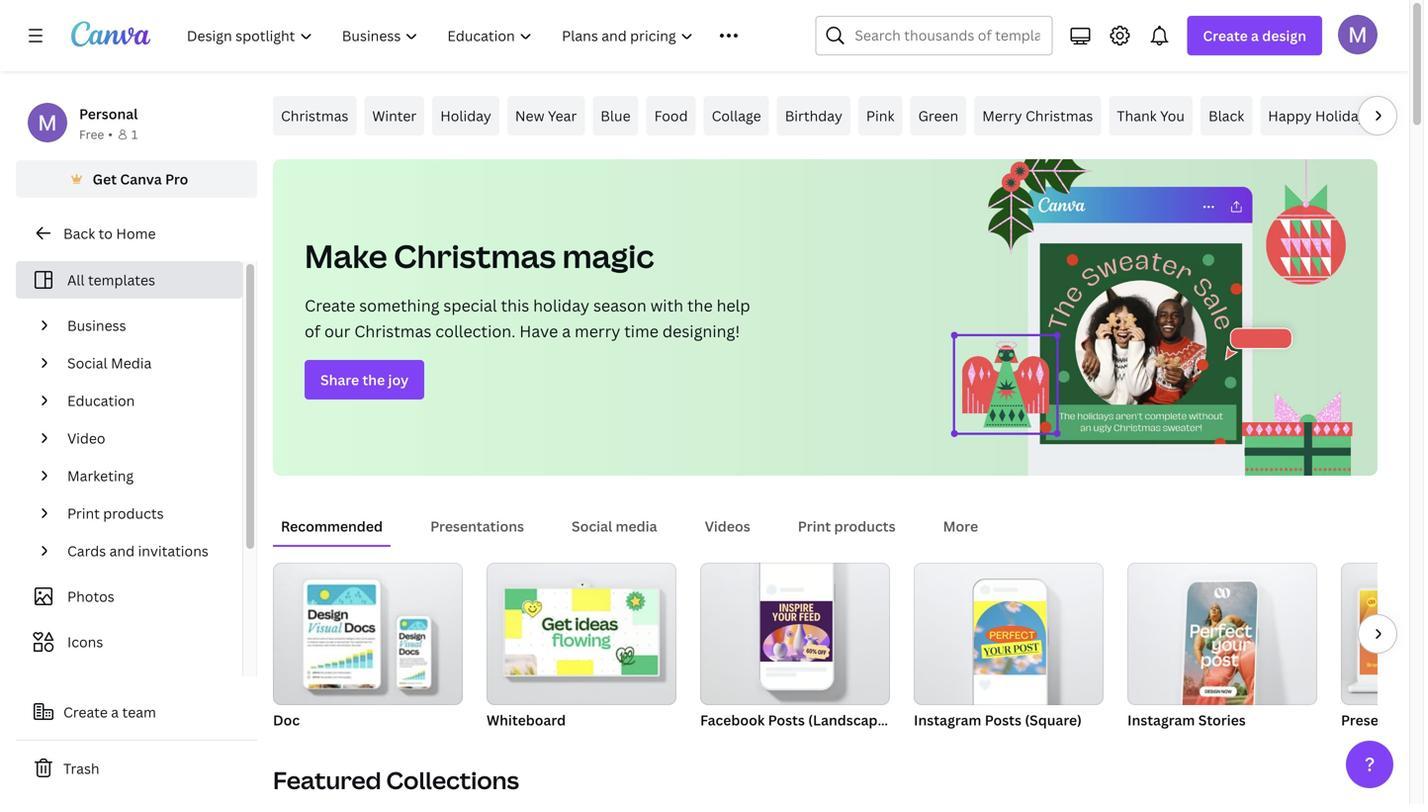 Task type: describe. For each thing, give the bounding box(es) containing it.
1
[[131, 126, 138, 142]]

video link
[[59, 420, 231, 457]]

recommended button
[[273, 508, 391, 545]]

icons
[[67, 633, 103, 652]]

get
[[93, 170, 117, 189]]

christmas left winter
[[281, 106, 349, 125]]

collections
[[386, 764, 519, 797]]

black link
[[1201, 96, 1253, 136]]

more
[[944, 517, 979, 536]]

icons link
[[28, 623, 231, 661]]

products for print products 'button'
[[835, 517, 896, 536]]

cards and invitations
[[67, 542, 209, 561]]

social media
[[572, 517, 658, 536]]

facebook
[[701, 711, 765, 730]]

blue link
[[593, 96, 639, 136]]

pro
[[165, 170, 188, 189]]

merry
[[983, 106, 1023, 125]]

media
[[616, 517, 658, 536]]

create something special this holiday season with the help of our christmas collection. have a merry time designing!
[[305, 295, 751, 342]]

(landscape)
[[809, 711, 891, 730]]

education link
[[59, 382, 231, 420]]

share
[[321, 371, 359, 389]]

Search search field
[[855, 17, 1040, 54]]

new
[[515, 106, 545, 125]]

•
[[108, 126, 113, 142]]

happy holidays
[[1269, 106, 1374, 125]]

christmas up special
[[394, 235, 556, 278]]

instagram story image inside instagram stories link
[[1183, 582, 1258, 717]]

presentations
[[431, 517, 524, 536]]

design
[[1263, 26, 1307, 45]]

of
[[305, 321, 321, 342]]

instagram stories link
[[1128, 563, 1318, 733]]

season
[[594, 295, 647, 316]]

doc
[[273, 711, 300, 730]]

instagram post (square) image inside instagram posts (square) link
[[974, 602, 1047, 675]]

back
[[63, 224, 95, 243]]

joy
[[388, 371, 409, 389]]

cards and invitations link
[[59, 532, 231, 570]]

get canva pro button
[[16, 160, 257, 198]]

recommended
[[281, 517, 383, 536]]

merry
[[575, 321, 621, 342]]

presentations button
[[423, 508, 532, 545]]

1 vertical spatial the
[[363, 371, 385, 389]]

(square)
[[1025, 711, 1083, 730]]

food
[[655, 106, 688, 125]]

free
[[79, 126, 104, 142]]

holiday
[[441, 106, 492, 125]]

print products link
[[59, 495, 231, 532]]

products for print products link
[[103, 504, 164, 523]]

a for design
[[1252, 26, 1260, 45]]

back to home
[[63, 224, 156, 243]]

instagram posts (square) link
[[914, 563, 1104, 733]]

whiteboard
[[487, 711, 566, 730]]

print products for print products link
[[67, 504, 164, 523]]

business
[[67, 316, 126, 335]]

happy
[[1269, 106, 1313, 125]]

christmas right merry at the right of the page
[[1026, 106, 1094, 125]]

to
[[99, 224, 113, 243]]

stories
[[1199, 711, 1247, 730]]

cards
[[67, 542, 106, 561]]

make christmas magic
[[305, 235, 655, 278]]

our
[[325, 321, 351, 342]]

all templates
[[67, 271, 155, 289]]

videos button
[[697, 508, 759, 545]]

winter link
[[365, 96, 425, 136]]

help
[[717, 295, 751, 316]]

winter
[[372, 106, 417, 125]]

doc link
[[273, 563, 463, 733]]

create for create a design
[[1204, 26, 1249, 45]]

marketing link
[[59, 457, 231, 495]]

invitations
[[138, 542, 209, 561]]

create a design
[[1204, 26, 1307, 45]]

personal
[[79, 104, 138, 123]]

more button
[[936, 508, 987, 545]]

get canva pro
[[93, 170, 188, 189]]

merry christmas
[[983, 106, 1094, 125]]

posts for instagram
[[985, 711, 1022, 730]]

and
[[109, 542, 135, 561]]

social media link
[[59, 344, 231, 382]]

share the joy
[[321, 371, 409, 389]]

create a team button
[[16, 693, 257, 732]]

create a team
[[63, 703, 156, 722]]

magic
[[563, 235, 655, 278]]

instagram for instagram stories
[[1128, 711, 1196, 730]]

collection.
[[436, 321, 516, 342]]

home
[[116, 224, 156, 243]]

blue
[[601, 106, 631, 125]]

designing!
[[663, 321, 740, 342]]

food link
[[647, 96, 696, 136]]

maria williams image
[[1339, 15, 1378, 54]]



Task type: vqa. For each thing, say whether or not it's contained in the screenshot.
THE GRADE 10 link
no



Task type: locate. For each thing, give the bounding box(es) containing it.
1 horizontal spatial instagram
[[1128, 711, 1196, 730]]

0 horizontal spatial the
[[363, 371, 385, 389]]

1 horizontal spatial print products
[[798, 517, 896, 536]]

whiteboard link
[[487, 563, 677, 733]]

1 horizontal spatial social
[[572, 517, 613, 536]]

featured
[[273, 764, 382, 797]]

a down the holiday
[[562, 321, 571, 342]]

posts for facebook
[[769, 711, 805, 730]]

social media
[[67, 354, 152, 373]]

2 horizontal spatial a
[[1252, 26, 1260, 45]]

green link
[[911, 96, 967, 136]]

products left more
[[835, 517, 896, 536]]

social
[[67, 354, 107, 373], [572, 517, 613, 536]]

have
[[520, 321, 558, 342]]

2 horizontal spatial create
[[1204, 26, 1249, 45]]

trash
[[63, 759, 100, 778]]

doc image
[[273, 563, 463, 706], [273, 563, 463, 706]]

posts right "facebook"
[[769, 711, 805, 730]]

social left the media
[[572, 517, 613, 536]]

instagram
[[914, 711, 982, 730], [1128, 711, 1196, 730]]

create left design
[[1204, 26, 1249, 45]]

make
[[305, 235, 388, 278]]

holiday
[[533, 295, 590, 316]]

create left team
[[63, 703, 108, 722]]

print products inside print products 'button'
[[798, 517, 896, 536]]

facebook posts (landscape)
[[701, 711, 891, 730]]

black
[[1209, 106, 1245, 125]]

0 vertical spatial the
[[688, 295, 713, 316]]

all
[[67, 271, 85, 289]]

0 horizontal spatial products
[[103, 504, 164, 523]]

christmas
[[281, 106, 349, 125], [1026, 106, 1094, 125], [394, 235, 556, 278], [354, 321, 432, 342]]

products up cards and invitations
[[103, 504, 164, 523]]

business link
[[59, 307, 231, 344]]

2 instagram from the left
[[1128, 711, 1196, 730]]

print for print products link
[[67, 504, 100, 523]]

instagram left stories
[[1128, 711, 1196, 730]]

christmas link
[[273, 96, 357, 136]]

facebook posts (landscape) link
[[701, 563, 891, 733]]

thank
[[1118, 106, 1157, 125]]

instagram for instagram posts (square)
[[914, 711, 982, 730]]

a left team
[[111, 703, 119, 722]]

a inside dropdown button
[[1252, 26, 1260, 45]]

videos
[[705, 517, 751, 536]]

presentation
[[1342, 711, 1425, 730]]

social for social media
[[67, 354, 107, 373]]

special
[[444, 295, 497, 316]]

the
[[688, 295, 713, 316], [363, 371, 385, 389]]

create for create a team
[[63, 703, 108, 722]]

create up our
[[305, 295, 356, 316]]

1 horizontal spatial a
[[562, 321, 571, 342]]

0 horizontal spatial posts
[[769, 711, 805, 730]]

make christmas magic image
[[903, 159, 1378, 476]]

print products for print products 'button'
[[798, 517, 896, 536]]

a left design
[[1252, 26, 1260, 45]]

1 horizontal spatial posts
[[985, 711, 1022, 730]]

0 vertical spatial create
[[1204, 26, 1249, 45]]

whiteboard image
[[487, 563, 677, 706], [505, 589, 658, 675]]

photos
[[67, 587, 115, 606]]

1 horizontal spatial products
[[835, 517, 896, 536]]

create inside dropdown button
[[1204, 26, 1249, 45]]

christmas down 'something'
[[354, 321, 432, 342]]

the up designing! at the top
[[688, 295, 713, 316]]

christmas inside create something special this holiday season with the help of our christmas collection. have a merry time designing!
[[354, 321, 432, 342]]

with
[[651, 295, 684, 316]]

create inside "button"
[[63, 703, 108, 722]]

this
[[501, 295, 530, 316]]

1 posts from the left
[[769, 711, 805, 730]]

instagram story image
[[1128, 563, 1318, 706], [1183, 582, 1258, 717]]

education
[[67, 391, 135, 410]]

1 horizontal spatial the
[[688, 295, 713, 316]]

facebook post (landscape) image
[[701, 563, 891, 706], [761, 601, 833, 662]]

instagram right (landscape)
[[914, 711, 982, 730]]

social inside button
[[572, 517, 613, 536]]

time
[[625, 321, 659, 342]]

year
[[548, 106, 577, 125]]

0 horizontal spatial instagram
[[914, 711, 982, 730]]

2 posts from the left
[[985, 711, 1022, 730]]

0 horizontal spatial social
[[67, 354, 107, 373]]

the left joy
[[363, 371, 385, 389]]

holidays
[[1316, 106, 1374, 125]]

1 vertical spatial a
[[562, 321, 571, 342]]

thank you
[[1118, 106, 1185, 125]]

0 horizontal spatial print
[[67, 504, 100, 523]]

share the joy link
[[305, 360, 425, 400]]

social down business
[[67, 354, 107, 373]]

0 horizontal spatial create
[[63, 703, 108, 722]]

social media button
[[564, 508, 666, 545]]

team
[[122, 703, 156, 722]]

canva
[[120, 170, 162, 189]]

instagram post (square) image
[[914, 563, 1104, 706], [974, 602, 1047, 675]]

0 vertical spatial a
[[1252, 26, 1260, 45]]

trash link
[[16, 749, 257, 789]]

media
[[111, 354, 152, 373]]

a for team
[[111, 703, 119, 722]]

0 vertical spatial social
[[67, 354, 107, 373]]

green
[[919, 106, 959, 125]]

None search field
[[816, 16, 1053, 55]]

print inside 'button'
[[798, 517, 831, 536]]

back to home link
[[16, 214, 257, 253]]

presentation link
[[1342, 563, 1425, 733]]

create a design button
[[1188, 16, 1323, 55]]

print up cards
[[67, 504, 100, 523]]

social for social media
[[572, 517, 613, 536]]

templates
[[88, 271, 155, 289]]

new year
[[515, 106, 577, 125]]

a inside "button"
[[111, 703, 119, 722]]

2 vertical spatial a
[[111, 703, 119, 722]]

instagram posts (square)
[[914, 711, 1083, 730]]

presentation (16:9) image inside "presentation" link
[[1361, 591, 1425, 675]]

2 vertical spatial create
[[63, 703, 108, 722]]

presentation (16:9) image
[[1342, 563, 1425, 706], [1361, 591, 1425, 675]]

the inside create something special this holiday season with the help of our christmas collection. have a merry time designing!
[[688, 295, 713, 316]]

print products inside print products link
[[67, 504, 164, 523]]

collage link
[[704, 96, 770, 136]]

top level navigation element
[[174, 16, 768, 55], [174, 16, 768, 55]]

pink link
[[859, 96, 903, 136]]

0 horizontal spatial a
[[111, 703, 119, 722]]

featured collections
[[273, 764, 519, 797]]

products inside 'button'
[[835, 517, 896, 536]]

1 instagram from the left
[[914, 711, 982, 730]]

free •
[[79, 126, 113, 142]]

collage
[[712, 106, 762, 125]]

posts left the (square)
[[985, 711, 1022, 730]]

print products
[[67, 504, 164, 523], [798, 517, 896, 536]]

0 horizontal spatial print products
[[67, 504, 164, 523]]

create
[[1204, 26, 1249, 45], [305, 295, 356, 316], [63, 703, 108, 722]]

create inside create something special this holiday season with the help of our christmas collection. have a merry time designing!
[[305, 295, 356, 316]]

print for print products 'button'
[[798, 517, 831, 536]]

print right videos button
[[798, 517, 831, 536]]

photos link
[[28, 578, 231, 615]]

create for create something special this holiday season with the help of our christmas collection. have a merry time designing!
[[305, 295, 356, 316]]

1 horizontal spatial print
[[798, 517, 831, 536]]

something
[[359, 295, 440, 316]]

1 vertical spatial create
[[305, 295, 356, 316]]

1 horizontal spatial create
[[305, 295, 356, 316]]

you
[[1161, 106, 1185, 125]]

a inside create something special this holiday season with the help of our christmas collection. have a merry time designing!
[[562, 321, 571, 342]]

1 vertical spatial social
[[572, 517, 613, 536]]



